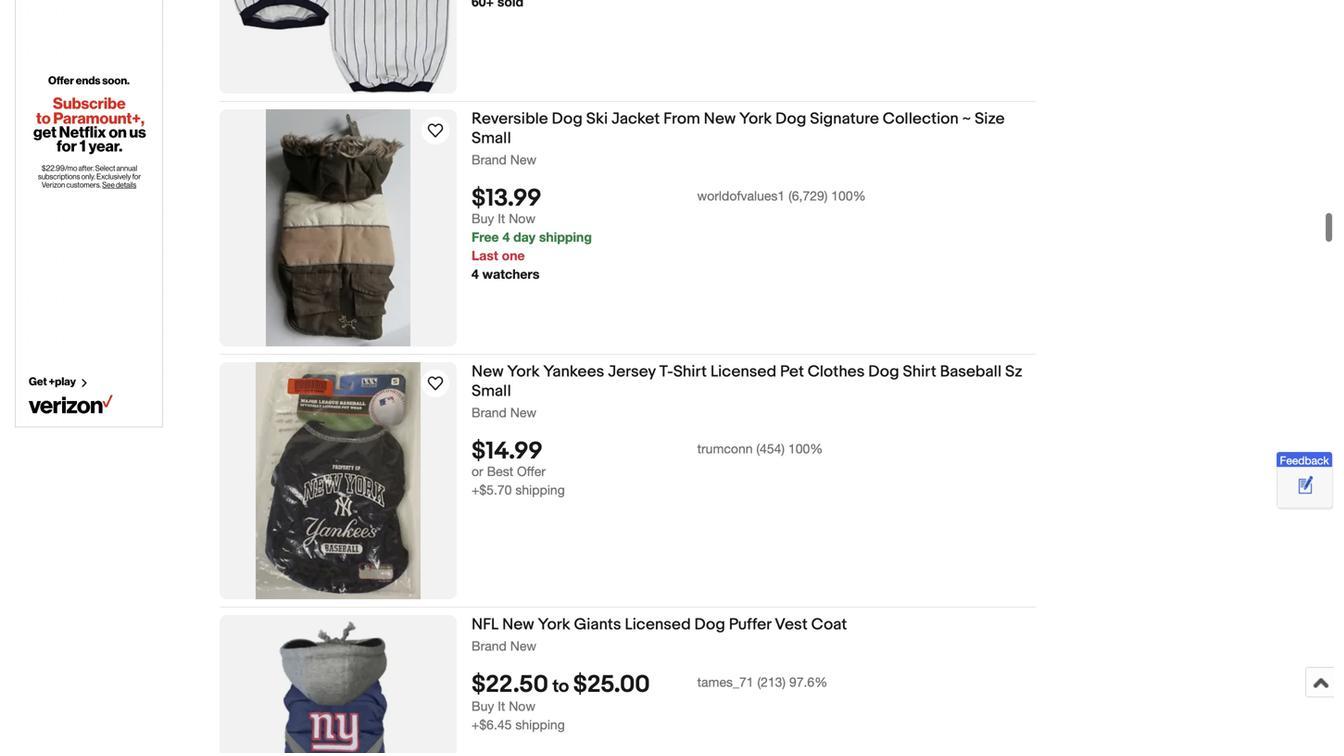 Task type: locate. For each thing, give the bounding box(es) containing it.
shipping inside "trumconn (454) 100% or best offer +$5.70 shipping"
[[516, 483, 565, 498]]

york right from
[[740, 109, 772, 129]]

york
[[740, 109, 772, 129], [507, 362, 540, 382], [538, 616, 571, 635]]

shirt right the jersey
[[674, 362, 707, 382]]

brand inside reversible dog ski jacket from new york dog signature collection ~ size small brand new
[[472, 152, 507, 167]]

shipping inside worldofvalues1 (6,729) 100% buy it now free 4 day shipping last one 4 watchers
[[539, 230, 592, 245]]

1 horizontal spatial shirt
[[903, 362, 937, 382]]

1 buy from the top
[[472, 211, 494, 226]]

brand up $14.99
[[472, 405, 507, 420]]

1 vertical spatial now
[[509, 699, 536, 714]]

(213)
[[758, 675, 786, 690]]

100% for trumconn (454) 100% or best offer +$5.70 shipping
[[789, 441, 823, 457]]

1 shirt from the left
[[674, 362, 707, 382]]

now for 4
[[509, 211, 536, 226]]

2 it from the top
[[498, 699, 506, 714]]

now
[[509, 211, 536, 226], [509, 699, 536, 714]]

0 vertical spatial licensed
[[711, 362, 777, 382]]

it inside worldofvalues1 (6,729) 100% buy it now free 4 day shipping last one 4 watchers
[[498, 211, 506, 226]]

1 vertical spatial shipping
[[516, 483, 565, 498]]

it for free
[[498, 211, 506, 226]]

dog
[[552, 109, 583, 129], [776, 109, 807, 129], [869, 362, 900, 382], [695, 616, 726, 635]]

nfl new york giants licensed dog puffer vest coat brand new
[[472, 616, 848, 654]]

shirt left baseball
[[903, 362, 937, 382]]

0 vertical spatial small
[[472, 129, 511, 148]]

new right from
[[704, 109, 736, 129]]

brand up $13.99
[[472, 152, 507, 167]]

licensed
[[711, 362, 777, 382], [625, 616, 691, 635]]

100% right (6,729)
[[832, 188, 866, 204]]

2 brand from the top
[[472, 405, 507, 420]]

1 horizontal spatial licensed
[[711, 362, 777, 382]]

2 vertical spatial shipping
[[516, 718, 565, 733]]

2 buy from the top
[[472, 699, 494, 714]]

ski
[[587, 109, 608, 129]]

free
[[472, 230, 499, 245]]

pet
[[781, 362, 805, 382]]

100% inside "trumconn (454) 100% or best offer +$5.70 shipping"
[[789, 441, 823, 457]]

1 vertical spatial york
[[507, 362, 540, 382]]

dog right "clothes" at the right
[[869, 362, 900, 382]]

dog left puffer
[[695, 616, 726, 635]]

small right watch reversible dog ski jacket from new york dog signature collection ~ size small icon
[[472, 129, 511, 148]]

from
[[664, 109, 701, 129]]

last
[[472, 248, 499, 263]]

now inside the tames_71 (213) 97.6% buy it now +$6.45 shipping
[[509, 699, 536, 714]]

brand inside "new york yankees jersey t-shirt licensed pet clothes dog shirt baseball sz small brand new"
[[472, 405, 507, 420]]

buy up +$6.45
[[472, 699, 494, 714]]

shipping inside the tames_71 (213) 97.6% buy it now +$6.45 shipping
[[516, 718, 565, 733]]

it up +$6.45
[[498, 699, 506, 714]]

1 vertical spatial 100%
[[789, 441, 823, 457]]

licensed inside nfl new york giants licensed dog puffer vest coat brand new
[[625, 616, 691, 635]]

0 horizontal spatial 4
[[472, 267, 479, 282]]

now up +$6.45
[[509, 699, 536, 714]]

one
[[502, 248, 525, 263]]

4
[[503, 230, 510, 245], [472, 267, 479, 282]]

new
[[704, 109, 736, 129], [511, 152, 537, 167], [472, 362, 504, 382], [511, 405, 537, 420], [503, 616, 535, 635], [511, 639, 537, 654]]

york left giants
[[538, 616, 571, 635]]

100% for worldofvalues1 (6,729) 100% buy it now free 4 day shipping last one 4 watchers
[[832, 188, 866, 204]]

buy for free
[[472, 211, 494, 226]]

tames_71 (213) 97.6% buy it now +$6.45 shipping
[[472, 675, 828, 733]]

0 horizontal spatial shirt
[[674, 362, 707, 382]]

now for shipping
[[509, 699, 536, 714]]

4 left day
[[503, 230, 510, 245]]

licensed right giants
[[625, 616, 691, 635]]

$22.50 to $25.00
[[472, 671, 650, 700]]

puffer
[[729, 616, 772, 635]]

shipping down "to"
[[516, 718, 565, 733]]

0 vertical spatial york
[[740, 109, 772, 129]]

it for +$6.45
[[498, 699, 506, 714]]

2 now from the top
[[509, 699, 536, 714]]

1 vertical spatial brand
[[472, 405, 507, 420]]

(6,729)
[[789, 188, 828, 204]]

reversible dog ski jacket from new york dog signature collection ~ size small heading
[[472, 109, 1005, 148]]

100% inside worldofvalues1 (6,729) 100% buy it now free 4 day shipping last one 4 watchers
[[832, 188, 866, 204]]

0 vertical spatial shipping
[[539, 230, 592, 245]]

now inside worldofvalues1 (6,729) 100% buy it now free 4 day shipping last one 4 watchers
[[509, 211, 536, 226]]

0 vertical spatial now
[[509, 211, 536, 226]]

$13.99
[[472, 185, 542, 213]]

shipping
[[539, 230, 592, 245], [516, 483, 565, 498], [516, 718, 565, 733]]

shirt
[[674, 362, 707, 382], [903, 362, 937, 382]]

3 brand from the top
[[472, 639, 507, 654]]

2 small from the top
[[472, 382, 511, 401]]

now up day
[[509, 211, 536, 226]]

nfl new york giants licensed dog puffer vest coat image
[[220, 616, 457, 754]]

watch reversible dog ski jacket from new york dog signature collection ~ size small image
[[425, 120, 447, 142]]

giants
[[574, 616, 622, 635]]

brand
[[472, 152, 507, 167], [472, 405, 507, 420], [472, 639, 507, 654]]

buy inside the tames_71 (213) 97.6% buy it now +$6.45 shipping
[[472, 699, 494, 714]]

small
[[472, 129, 511, 148], [472, 382, 511, 401]]

buy up free
[[472, 211, 494, 226]]

new york yankees jersey t-shirt licensed pet clothes dog shirt baseball sz small brand new
[[472, 362, 1023, 420]]

shipping down offer
[[516, 483, 565, 498]]

0 horizontal spatial licensed
[[625, 616, 691, 635]]

1 now from the top
[[509, 211, 536, 226]]

sporty k9 mlb new york yankees baseball dog jersey, white/navy image
[[224, 0, 452, 94]]

worldofvalues1 (6,729) 100% buy it now free 4 day shipping last one 4 watchers
[[472, 188, 866, 282]]

0 horizontal spatial 100%
[[789, 441, 823, 457]]

+$6.45
[[472, 718, 512, 733]]

small right watch new york yankees jersey t-shirt licensed pet clothes dog shirt baseball sz small icon at the left of page
[[472, 382, 511, 401]]

watch new york yankees jersey t-shirt licensed pet clothes dog shirt baseball sz small image
[[425, 373, 447, 395]]

0 vertical spatial buy
[[472, 211, 494, 226]]

it up free
[[498, 211, 506, 226]]

feedback
[[1281, 454, 1330, 467]]

1 horizontal spatial 100%
[[832, 188, 866, 204]]

1 brand from the top
[[472, 152, 507, 167]]

or
[[472, 464, 484, 479]]

york inside reversible dog ski jacket from new york dog signature collection ~ size small brand new
[[740, 109, 772, 129]]

nfl
[[472, 616, 499, 635]]

1 vertical spatial small
[[472, 382, 511, 401]]

shipping for $14.99
[[516, 483, 565, 498]]

buy inside worldofvalues1 (6,729) 100% buy it now free 4 day shipping last one 4 watchers
[[472, 211, 494, 226]]

1 horizontal spatial 4
[[503, 230, 510, 245]]

it inside the tames_71 (213) 97.6% buy it now +$6.45 shipping
[[498, 699, 506, 714]]

100% right (454)
[[789, 441, 823, 457]]

1 vertical spatial licensed
[[625, 616, 691, 635]]

new york yankees jersey t-shirt licensed pet clothes dog shirt baseball sz small image
[[256, 362, 421, 600]]

1 vertical spatial it
[[498, 699, 506, 714]]

4 down last
[[472, 267, 479, 282]]

+$5.70
[[472, 483, 512, 498]]

york inside nfl new york giants licensed dog puffer vest coat brand new
[[538, 616, 571, 635]]

jacket
[[612, 109, 660, 129]]

reversible dog ski jacket from new york dog signature collection ~ size small image
[[266, 109, 411, 347]]

2 vertical spatial brand
[[472, 639, 507, 654]]

licensed left pet
[[711, 362, 777, 382]]

buy
[[472, 211, 494, 226], [472, 699, 494, 714]]

2 vertical spatial york
[[538, 616, 571, 635]]

100%
[[832, 188, 866, 204], [789, 441, 823, 457]]

0 vertical spatial 100%
[[832, 188, 866, 204]]

0 vertical spatial it
[[498, 211, 506, 226]]

york left yankees at the left of the page
[[507, 362, 540, 382]]

1 vertical spatial buy
[[472, 699, 494, 714]]

sz
[[1006, 362, 1023, 382]]

reversible dog ski jacket from new york dog signature collection ~ size small link
[[472, 109, 1036, 152]]

0 vertical spatial brand
[[472, 152, 507, 167]]

dog inside nfl new york giants licensed dog puffer vest coat brand new
[[695, 616, 726, 635]]

watchers
[[483, 267, 540, 282]]

1 it from the top
[[498, 211, 506, 226]]

brand down nfl
[[472, 639, 507, 654]]

1 small from the top
[[472, 129, 511, 148]]

licensed inside "new york yankees jersey t-shirt licensed pet clothes dog shirt baseball sz small brand new"
[[711, 362, 777, 382]]

it
[[498, 211, 506, 226], [498, 699, 506, 714]]

1 vertical spatial 4
[[472, 267, 479, 282]]

shipping right day
[[539, 230, 592, 245]]



Task type: describe. For each thing, give the bounding box(es) containing it.
offer
[[517, 464, 546, 479]]

$14.99
[[472, 438, 543, 466]]

97.6%
[[790, 675, 828, 690]]

new right nfl
[[503, 616, 535, 635]]

trumconn
[[698, 441, 753, 457]]

dog left the signature
[[776, 109, 807, 129]]

worldofvalues1
[[698, 188, 785, 204]]

best
[[487, 464, 514, 479]]

new york yankees jersey t-shirt licensed pet clothes dog shirt baseball sz small heading
[[472, 362, 1023, 401]]

size
[[975, 109, 1005, 129]]

2 shirt from the left
[[903, 362, 937, 382]]

0 vertical spatial 4
[[503, 230, 510, 245]]

new up $22.50 on the bottom left of the page
[[511, 639, 537, 654]]

jersey
[[608, 362, 656, 382]]

signature
[[811, 109, 880, 129]]

reversible
[[472, 109, 549, 129]]

buy for +$6.45
[[472, 699, 494, 714]]

new down reversible
[[511, 152, 537, 167]]

new up $14.99
[[511, 405, 537, 420]]

dog inside "new york yankees jersey t-shirt licensed pet clothes dog shirt baseball sz small brand new"
[[869, 362, 900, 382]]

dog left ski
[[552, 109, 583, 129]]

tames_71
[[698, 675, 754, 690]]

to
[[553, 676, 569, 698]]

baseball
[[941, 362, 1002, 382]]

$25.00
[[573, 671, 650, 700]]

vest
[[775, 616, 808, 635]]

nfl new york giants licensed dog puffer vest coat heading
[[472, 616, 848, 635]]

new right watch new york yankees jersey t-shirt licensed pet clothes dog shirt baseball sz small icon at the left of page
[[472, 362, 504, 382]]

small inside reversible dog ski jacket from new york dog signature collection ~ size small brand new
[[472, 129, 511, 148]]

york inside "new york yankees jersey t-shirt licensed pet clothes dog shirt baseball sz small brand new"
[[507, 362, 540, 382]]

$22.50
[[472, 671, 549, 700]]

clothes
[[808, 362, 865, 382]]

advertisement region
[[15, 0, 163, 428]]

brand inside nfl new york giants licensed dog puffer vest coat brand new
[[472, 639, 507, 654]]

~
[[963, 109, 972, 129]]

trumconn (454) 100% or best offer +$5.70 shipping
[[472, 441, 823, 498]]

t-
[[660, 362, 674, 382]]

yankees
[[544, 362, 605, 382]]

collection
[[883, 109, 959, 129]]

shipping for $22.50
[[516, 718, 565, 733]]

(454)
[[757, 441, 785, 457]]

reversible dog ski jacket from new york dog signature collection ~ size small brand new
[[472, 109, 1005, 167]]

day
[[514, 230, 536, 245]]

small inside "new york yankees jersey t-shirt licensed pet clothes dog shirt baseball sz small brand new"
[[472, 382, 511, 401]]

nfl new york giants licensed dog puffer vest coat link
[[472, 616, 1036, 638]]

coat
[[812, 616, 848, 635]]

new york yankees jersey t-shirt licensed pet clothes dog shirt baseball sz small link
[[472, 362, 1036, 405]]



Task type: vqa. For each thing, say whether or not it's contained in the screenshot.
THE YOUR SHOPPING CART "IMAGE" at right top
no



